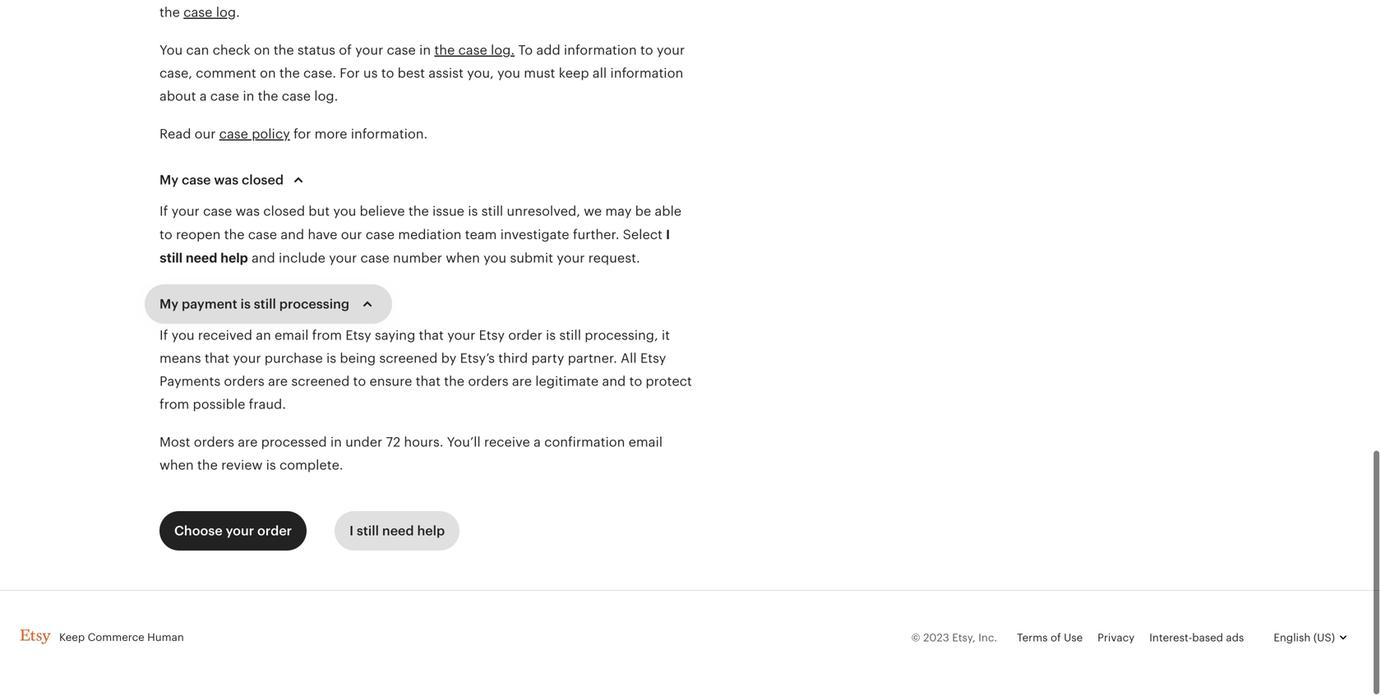 Task type: describe. For each thing, give the bounding box(es) containing it.
0 vertical spatial i still need help
[[160, 228, 670, 267]]

you down team
[[484, 252, 507, 267]]

1 vertical spatial from
[[160, 399, 189, 414]]

but
[[309, 206, 330, 220]]

1 vertical spatial was
[[236, 206, 260, 220]]

© 2023 etsy, inc.
[[912, 634, 998, 646]]

log. inside to add information to your case, comment on the case. for us to best assist you, you must keep all information about a case in the case log.
[[314, 90, 338, 105]]

assist
[[429, 67, 464, 82]]

possible
[[193, 399, 245, 414]]

you inside to add information to your case, comment on the case. for us to best assist you, you must keep all information about a case in the case log.
[[498, 67, 521, 82]]

the case log. link
[[434, 44, 515, 59]]

the inside we may be able to reopen the case and have our case mediation team investigate further. select
[[224, 229, 245, 244]]

0 vertical spatial screened
[[379, 353, 438, 368]]

terms
[[1017, 634, 1048, 646]]

interest-based ads link
[[1150, 634, 1245, 646]]

have
[[308, 229, 338, 244]]

processing,
[[585, 330, 658, 345]]

received
[[198, 330, 252, 345]]

still inside i still need help
[[160, 252, 183, 267]]

partner.
[[568, 353, 617, 368]]

the left case.
[[279, 67, 300, 82]]

fraud.
[[249, 399, 286, 414]]

all
[[593, 67, 607, 82]]

ads
[[1227, 634, 1245, 646]]

english (us)
[[1274, 634, 1336, 646]]

may
[[606, 206, 632, 220]]

terms of use link
[[1017, 634, 1083, 646]]

add
[[537, 44, 561, 59]]

if you received an email from etsy saying that your etsy order is still processing, it means that your purchase is being screened by etsy's third party partner. all etsy payments orders are screened to ensure that the orders are legitimate and to protect from possible fraud.
[[160, 330, 692, 414]]

use
[[1064, 634, 1083, 646]]

status
[[298, 44, 336, 59]]

by
[[441, 353, 457, 368]]

case.
[[303, 67, 336, 82]]

the inside most orders are processed in under 72 hours. you'll receive a confirmation email when the review is complete.
[[197, 460, 218, 475]]

unresolved,
[[507, 206, 581, 220]]

2 horizontal spatial are
[[512, 376, 532, 391]]

orders up fraud.
[[224, 376, 265, 391]]

saying
[[375, 330, 416, 345]]

still inside my payment is still processing dropdown button
[[254, 299, 276, 313]]

if for if you received an email from etsy saying that your etsy order is still processing, it means that your purchase is being screened by etsy's third party partner. all etsy payments orders are screened to ensure that the orders are legitimate and to protect from possible fraud.
[[160, 330, 168, 345]]

my for my case was closed
[[160, 174, 179, 189]]

english (us) button
[[1259, 620, 1362, 660]]

if for if your case was closed but you believe the issue is still unresolved,
[[160, 206, 168, 220]]

1 vertical spatial and
[[252, 252, 275, 267]]

processing
[[279, 299, 350, 313]]

best
[[398, 67, 425, 82]]

case left number
[[361, 252, 390, 267]]

2 horizontal spatial etsy
[[640, 353, 666, 368]]

information.
[[351, 128, 428, 143]]

payment
[[182, 299, 237, 313]]

third
[[498, 353, 528, 368]]

0 vertical spatial on
[[254, 44, 270, 59]]

case up you,
[[458, 44, 487, 59]]

you inside if you received an email from etsy saying that your etsy order is still processing, it means that your purchase is being screened by etsy's third party partner. all etsy payments orders are screened to ensure that the orders are legitimate and to protect from possible fraud.
[[172, 330, 195, 345]]

submit
[[510, 252, 553, 267]]

keep commerce human
[[59, 633, 184, 645]]

help inside i still need help
[[221, 252, 248, 267]]

you'll
[[447, 437, 481, 451]]

0 horizontal spatial etsy
[[346, 330, 371, 345]]

inc.
[[979, 634, 998, 646]]

72
[[386, 437, 401, 451]]

confirmation
[[545, 437, 625, 451]]

interest-based ads
[[1150, 634, 1245, 646]]

0 horizontal spatial our
[[195, 128, 216, 143]]

case log .
[[184, 7, 243, 21]]

you,
[[467, 67, 494, 82]]

my payment is still processing button
[[145, 286, 392, 326]]

© 2023 etsy, inc. link
[[912, 634, 998, 646]]

.
[[236, 7, 240, 21]]

under
[[345, 437, 383, 451]]

case down comment
[[210, 90, 239, 105]]

based
[[1193, 634, 1224, 646]]

1 horizontal spatial log.
[[491, 44, 515, 59]]

is left being
[[326, 353, 336, 368]]

1 vertical spatial closed
[[263, 206, 305, 220]]

it
[[662, 330, 670, 345]]

we
[[584, 206, 602, 220]]

keep
[[59, 633, 85, 645]]

mediation
[[398, 229, 462, 244]]

for
[[294, 128, 311, 143]]

orders down 'etsy's'
[[468, 376, 509, 391]]

comment
[[196, 67, 256, 82]]

1 vertical spatial that
[[205, 353, 230, 368]]

you
[[160, 44, 183, 59]]

the inside if you received an email from etsy saying that your etsy order is still processing, it means that your purchase is being screened by etsy's third party partner. all etsy payments orders are screened to ensure that the orders are legitimate and to protect from possible fraud.
[[444, 376, 465, 391]]

you right but
[[333, 206, 356, 220]]

you can check on the status of your case in the case log.
[[160, 44, 515, 59]]

privacy
[[1098, 634, 1135, 646]]

a inside most orders are processed in under 72 hours. you'll receive a confirmation email when the review is complete.
[[534, 437, 541, 451]]

for
[[340, 67, 360, 82]]

my case was closed button
[[145, 162, 323, 201]]

to
[[518, 44, 533, 59]]

select
[[623, 229, 663, 244]]

most orders are processed in under 72 hours. you'll receive a confirmation email when the review is complete.
[[160, 437, 663, 475]]

case left have on the top of page
[[248, 229, 277, 244]]

log
[[216, 7, 236, 21]]

in inside most orders are processed in under 72 hours. you'll receive a confirmation email when the review is complete.
[[330, 437, 342, 451]]

request.
[[589, 252, 640, 267]]

about
[[160, 90, 196, 105]]

1 vertical spatial i still need help
[[350, 525, 445, 540]]

2023
[[924, 634, 950, 646]]

0 vertical spatial from
[[312, 330, 342, 345]]

be
[[635, 206, 651, 220]]

an
[[256, 330, 271, 345]]

order inside if you received an email from etsy saying that your etsy order is still processing, it means that your purchase is being screened by etsy's third party partner. all etsy payments orders are screened to ensure that the orders are legitimate and to protect from possible fraud.
[[508, 330, 543, 345]]

in inside to add information to your case, comment on the case. for us to best assist you, you must keep all information about a case in the case log.
[[243, 90, 254, 105]]

still inside if you received an email from etsy saying that your etsy order is still processing, it means that your purchase is being screened by etsy's third party partner. all etsy payments orders are screened to ensure that the orders are legitimate and to protect from possible fraud.
[[560, 330, 581, 345]]

processed
[[261, 437, 327, 451]]



Task type: vqa. For each thing, say whether or not it's contained in the screenshot.
'In' in the "TO ADD INFORMATION TO YOUR CASE, COMMENT ON THE CASE. FOR US TO BEST ASSIST YOU, YOU MUST KEEP ALL INFORMATION ABOUT A CASE IN THE CASE LOG."
no



Task type: locate. For each thing, give the bounding box(es) containing it.
that right ensure
[[416, 376, 441, 391]]

case log link
[[184, 7, 236, 21]]

information up all
[[564, 44, 637, 59]]

1 horizontal spatial are
[[268, 376, 288, 391]]

1 vertical spatial when
[[160, 460, 194, 475]]

1 vertical spatial a
[[534, 437, 541, 451]]

your
[[355, 44, 383, 59], [657, 44, 685, 59], [172, 206, 200, 220], [329, 252, 357, 267], [557, 252, 585, 267], [447, 330, 476, 345], [233, 353, 261, 368], [226, 525, 254, 540]]

and
[[281, 229, 304, 244], [252, 252, 275, 267], [602, 376, 626, 391]]

all
[[621, 353, 637, 368]]

of
[[339, 44, 352, 59], [1051, 634, 1061, 646]]

2 horizontal spatial and
[[602, 376, 626, 391]]

etsy image
[[20, 631, 51, 646]]

email right confirmation
[[629, 437, 663, 451]]

need inside i still need help
[[186, 252, 217, 267]]

etsy,
[[952, 634, 976, 646]]

help down most orders are processed in under 72 hours. you'll receive a confirmation email when the review is complete.
[[417, 525, 445, 540]]

1 vertical spatial order
[[257, 525, 292, 540]]

check
[[213, 44, 251, 59]]

closed left but
[[263, 206, 305, 220]]

1 vertical spatial i
[[350, 525, 354, 540]]

i
[[666, 228, 670, 244], [350, 525, 354, 540]]

1 horizontal spatial order
[[508, 330, 543, 345]]

orders up review
[[194, 437, 234, 451]]

being
[[340, 353, 376, 368]]

believe
[[360, 206, 405, 220]]

0 vertical spatial help
[[221, 252, 248, 267]]

2 horizontal spatial in
[[419, 44, 431, 59]]

legitimate
[[536, 376, 599, 391]]

order down review
[[257, 525, 292, 540]]

need down reopen
[[186, 252, 217, 267]]

case down case.
[[282, 90, 311, 105]]

1 vertical spatial in
[[243, 90, 254, 105]]

the up assist
[[434, 44, 455, 59]]

terms of use
[[1017, 634, 1083, 646]]

on right comment
[[260, 67, 276, 82]]

0 vertical spatial in
[[419, 44, 431, 59]]

1 horizontal spatial i
[[666, 228, 670, 244]]

1 vertical spatial need
[[382, 525, 414, 540]]

i still need help
[[160, 228, 670, 267], [350, 525, 445, 540]]

from down payments
[[160, 399, 189, 414]]

1 horizontal spatial etsy
[[479, 330, 505, 345]]

closed inside dropdown button
[[242, 174, 284, 189]]

to inside we may be able to reopen the case and have our case mediation team investigate further. select
[[160, 229, 172, 244]]

and left include
[[252, 252, 275, 267]]

my for my payment is still processing
[[160, 299, 179, 313]]

log. down case.
[[314, 90, 338, 105]]

1 if from the top
[[160, 206, 168, 220]]

on inside to add information to your case, comment on the case. for us to best assist you, you must keep all information about a case in the case log.
[[260, 67, 276, 82]]

0 vertical spatial a
[[200, 90, 207, 105]]

in left under
[[330, 437, 342, 451]]

keep
[[559, 67, 589, 82]]

still inside "i still need help" link
[[357, 525, 379, 540]]

email inside if you received an email from etsy saying that your etsy order is still processing, it means that your purchase is being screened by etsy's third party partner. all etsy payments orders are screened to ensure that the orders are legitimate and to protect from possible fraud.
[[275, 330, 309, 345]]

i still need help down most orders are processed in under 72 hours. you'll receive a confirmation email when the review is complete.
[[350, 525, 445, 540]]

0 horizontal spatial need
[[186, 252, 217, 267]]

issue
[[433, 206, 465, 220]]

when
[[446, 252, 480, 267], [160, 460, 194, 475]]

0 vertical spatial i
[[666, 228, 670, 244]]

and up include
[[281, 229, 304, 244]]

our right "read"
[[195, 128, 216, 143]]

my down "read"
[[160, 174, 179, 189]]

0 vertical spatial was
[[214, 174, 239, 189]]

1 horizontal spatial from
[[312, 330, 342, 345]]

if
[[160, 206, 168, 220], [160, 330, 168, 345]]

order up third
[[508, 330, 543, 345]]

from down processing
[[312, 330, 342, 345]]

was down case policy link
[[214, 174, 239, 189]]

the left status
[[274, 44, 294, 59]]

2 if from the top
[[160, 330, 168, 345]]

1 vertical spatial email
[[629, 437, 663, 451]]

1 vertical spatial on
[[260, 67, 276, 82]]

1 horizontal spatial our
[[341, 229, 362, 244]]

screened down purchase
[[291, 376, 350, 391]]

case up best
[[387, 44, 416, 59]]

complete.
[[280, 460, 343, 475]]

closed down case policy link
[[242, 174, 284, 189]]

that up by
[[419, 330, 444, 345]]

the right reopen
[[224, 229, 245, 244]]

etsy up 'etsy's'
[[479, 330, 505, 345]]

0 vertical spatial that
[[419, 330, 444, 345]]

my payment is still processing
[[160, 299, 353, 313]]

2 vertical spatial that
[[416, 376, 441, 391]]

is inside dropdown button
[[241, 299, 251, 313]]

are inside most orders are processed in under 72 hours. you'll receive a confirmation email when the review is complete.
[[238, 437, 258, 451]]

need down most orders are processed in under 72 hours. you'll receive a confirmation email when the review is complete.
[[382, 525, 414, 540]]

the up the policy at the left of page
[[258, 90, 278, 105]]

case inside dropdown button
[[182, 174, 211, 189]]

include
[[279, 252, 326, 267]]

0 horizontal spatial i
[[350, 525, 354, 540]]

1 vertical spatial my
[[160, 299, 179, 313]]

if your case was closed but you believe the issue is still unresolved,
[[160, 206, 581, 220]]

order
[[508, 330, 543, 345], [257, 525, 292, 540]]

1 vertical spatial if
[[160, 330, 168, 345]]

1 horizontal spatial and
[[281, 229, 304, 244]]

when down the most
[[160, 460, 194, 475]]

0 vertical spatial and
[[281, 229, 304, 244]]

1 horizontal spatial email
[[629, 437, 663, 451]]

0 vertical spatial my
[[160, 174, 179, 189]]

is right review
[[266, 460, 276, 475]]

1 vertical spatial our
[[341, 229, 362, 244]]

receive
[[484, 437, 530, 451]]

if up means
[[160, 330, 168, 345]]

the up mediation
[[409, 206, 429, 220]]

screened
[[379, 353, 438, 368], [291, 376, 350, 391]]

the left review
[[197, 460, 218, 475]]

are up review
[[238, 437, 258, 451]]

interest-
[[1150, 634, 1193, 646]]

my inside dropdown button
[[160, 174, 179, 189]]

able
[[655, 206, 682, 220]]

1 horizontal spatial when
[[446, 252, 480, 267]]

0 vertical spatial when
[[446, 252, 480, 267]]

your inside to add information to your case, comment on the case. for us to best assist you, you must keep all information about a case in the case log.
[[657, 44, 685, 59]]

0 horizontal spatial screened
[[291, 376, 350, 391]]

2 vertical spatial in
[[330, 437, 342, 451]]

can
[[186, 44, 209, 59]]

0 vertical spatial email
[[275, 330, 309, 345]]

0 horizontal spatial email
[[275, 330, 309, 345]]

1 horizontal spatial need
[[382, 525, 414, 540]]

payments
[[160, 376, 221, 391]]

0 horizontal spatial of
[[339, 44, 352, 59]]

a
[[200, 90, 207, 105], [534, 437, 541, 451]]

closed
[[242, 174, 284, 189], [263, 206, 305, 220]]

if inside if you received an email from etsy saying that your etsy order is still processing, it means that your purchase is being screened by etsy's third party partner. all etsy payments orders are screened to ensure that the orders are legitimate and to protect from possible fraud.
[[160, 330, 168, 345]]

of up for
[[339, 44, 352, 59]]

0 horizontal spatial a
[[200, 90, 207, 105]]

0 vertical spatial information
[[564, 44, 637, 59]]

from
[[312, 330, 342, 345], [160, 399, 189, 414]]

0 vertical spatial our
[[195, 128, 216, 143]]

0 horizontal spatial order
[[257, 525, 292, 540]]

0 vertical spatial order
[[508, 330, 543, 345]]

etsy up being
[[346, 330, 371, 345]]

2 my from the top
[[160, 299, 179, 313]]

to add information to your case, comment on the case. for us to best assist you, you must keep all information about a case in the case log.
[[160, 44, 685, 105]]

our inside we may be able to reopen the case and have our case mediation team investigate further. select
[[341, 229, 362, 244]]

(us)
[[1314, 634, 1336, 646]]

was down my case was closed dropdown button at top
[[236, 206, 260, 220]]

in up best
[[419, 44, 431, 59]]

screened down saying
[[379, 353, 438, 368]]

choose your order link
[[160, 513, 307, 553]]

are down third
[[512, 376, 532, 391]]

1 my from the top
[[160, 174, 179, 189]]

protect
[[646, 376, 692, 391]]

a right about
[[200, 90, 207, 105]]

reopen
[[176, 229, 221, 244]]

means
[[160, 353, 201, 368]]

us
[[363, 67, 378, 82]]

i still need help link
[[335, 513, 460, 553]]

when down team
[[446, 252, 480, 267]]

1 vertical spatial of
[[1051, 634, 1061, 646]]

most
[[160, 437, 190, 451]]

0 horizontal spatial from
[[160, 399, 189, 414]]

number
[[393, 252, 442, 267]]

case left log
[[184, 7, 213, 21]]

commerce
[[88, 633, 145, 645]]

is inside most orders are processed in under 72 hours. you'll receive a confirmation email when the review is complete.
[[266, 460, 276, 475]]

the
[[274, 44, 294, 59], [434, 44, 455, 59], [279, 67, 300, 82], [258, 90, 278, 105], [409, 206, 429, 220], [224, 229, 245, 244], [444, 376, 465, 391], [197, 460, 218, 475]]

in down comment
[[243, 90, 254, 105]]

was inside my case was closed dropdown button
[[214, 174, 239, 189]]

help
[[221, 252, 248, 267], [417, 525, 445, 540]]

email inside most orders are processed in under 72 hours. you'll receive a confirmation email when the review is complete.
[[629, 437, 663, 451]]

1 vertical spatial screened
[[291, 376, 350, 391]]

etsy right all
[[640, 353, 666, 368]]

my left payment
[[160, 299, 179, 313]]

are up fraud.
[[268, 376, 288, 391]]

choose
[[174, 525, 223, 540]]

investigate
[[501, 229, 570, 244]]

0 vertical spatial closed
[[242, 174, 284, 189]]

0 vertical spatial log.
[[491, 44, 515, 59]]

on right check
[[254, 44, 270, 59]]

choose your order
[[174, 525, 292, 540]]

2 vertical spatial and
[[602, 376, 626, 391]]

log.
[[491, 44, 515, 59], [314, 90, 338, 105]]

is right payment
[[241, 299, 251, 313]]

we may be able to reopen the case and have our case mediation team investigate further. select
[[160, 206, 682, 244]]

a right "receive" at the bottom of page
[[534, 437, 541, 451]]

case policy link
[[219, 128, 290, 143]]

in
[[419, 44, 431, 59], [243, 90, 254, 105], [330, 437, 342, 451]]

read our case policy for more information.
[[160, 128, 428, 143]]

a inside to add information to your case, comment on the case. for us to best assist you, you must keep all information about a case in the case log.
[[200, 90, 207, 105]]

0 vertical spatial need
[[186, 252, 217, 267]]

0 horizontal spatial help
[[221, 252, 248, 267]]

was
[[214, 174, 239, 189], [236, 206, 260, 220]]

when inside most orders are processed in under 72 hours. you'll receive a confirmation email when the review is complete.
[[160, 460, 194, 475]]

english
[[1274, 634, 1311, 646]]

i inside i still need help
[[666, 228, 670, 244]]

0 horizontal spatial and
[[252, 252, 275, 267]]

1 horizontal spatial a
[[534, 437, 541, 451]]

case down "read"
[[182, 174, 211, 189]]

our right have on the top of page
[[341, 229, 362, 244]]

0 horizontal spatial when
[[160, 460, 194, 475]]

is up 'party'
[[546, 330, 556, 345]]

that down received
[[205, 353, 230, 368]]

the down by
[[444, 376, 465, 391]]

case up reopen
[[203, 206, 232, 220]]

of left use
[[1051, 634, 1061, 646]]

must
[[524, 67, 555, 82]]

1 vertical spatial information
[[611, 67, 684, 82]]

are
[[268, 376, 288, 391], [512, 376, 532, 391], [238, 437, 258, 451]]

i still need help down believe
[[160, 228, 670, 267]]

case
[[184, 7, 213, 21], [387, 44, 416, 59], [458, 44, 487, 59], [210, 90, 239, 105], [282, 90, 311, 105], [219, 128, 248, 143], [182, 174, 211, 189], [203, 206, 232, 220], [248, 229, 277, 244], [366, 229, 395, 244], [361, 252, 390, 267]]

1 vertical spatial log.
[[314, 90, 338, 105]]

case down believe
[[366, 229, 395, 244]]

0 vertical spatial if
[[160, 206, 168, 220]]

1 horizontal spatial help
[[417, 525, 445, 540]]

if down my case was closed
[[160, 206, 168, 220]]

information
[[564, 44, 637, 59], [611, 67, 684, 82]]

0 horizontal spatial log.
[[314, 90, 338, 105]]

information right all
[[611, 67, 684, 82]]

case left the policy at the left of page
[[219, 128, 248, 143]]

1 horizontal spatial in
[[330, 437, 342, 451]]

0 horizontal spatial are
[[238, 437, 258, 451]]

0 vertical spatial of
[[339, 44, 352, 59]]

purchase
[[265, 353, 323, 368]]

my inside dropdown button
[[160, 299, 179, 313]]

you right you,
[[498, 67, 521, 82]]

0 horizontal spatial in
[[243, 90, 254, 105]]

that
[[419, 330, 444, 345], [205, 353, 230, 368], [416, 376, 441, 391]]

orders inside most orders are processed in under 72 hours. you'll receive a confirmation email when the review is complete.
[[194, 437, 234, 451]]

is right issue
[[468, 206, 478, 220]]

and inside we may be able to reopen the case and have our case mediation team investigate further. select
[[281, 229, 304, 244]]

ensure
[[370, 376, 412, 391]]

©
[[912, 634, 921, 646]]

more
[[315, 128, 347, 143]]

email
[[275, 330, 309, 345], [629, 437, 663, 451]]

you up means
[[172, 330, 195, 345]]

log. left to at the top
[[491, 44, 515, 59]]

policy
[[252, 128, 290, 143]]

and inside if you received an email from etsy saying that your etsy order is still processing, it means that your purchase is being screened by etsy's third party partner. all etsy payments orders are screened to ensure that the orders are legitimate and to protect from possible fraud.
[[602, 376, 626, 391]]

hours.
[[404, 437, 444, 451]]

1 vertical spatial help
[[417, 525, 445, 540]]

and down all
[[602, 376, 626, 391]]

and include your case number when you submit your request.
[[248, 252, 640, 267]]

1 horizontal spatial screened
[[379, 353, 438, 368]]

my case was closed
[[160, 174, 284, 189]]

1 horizontal spatial of
[[1051, 634, 1061, 646]]

help down reopen
[[221, 252, 248, 267]]

email up purchase
[[275, 330, 309, 345]]

party
[[532, 353, 564, 368]]

orders
[[224, 376, 265, 391], [468, 376, 509, 391], [194, 437, 234, 451]]

privacy link
[[1098, 634, 1135, 646]]



